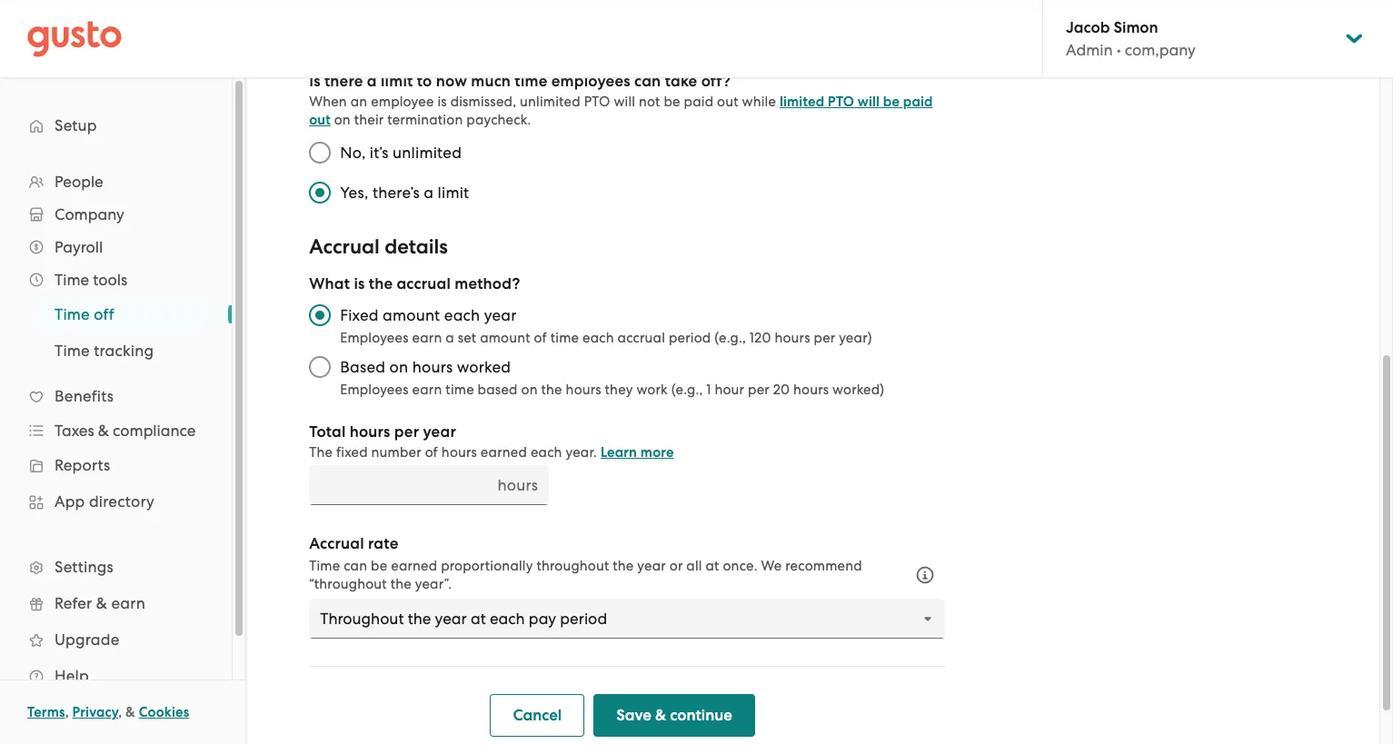 Task type: describe. For each thing, give the bounding box(es) containing it.
is
[[309, 72, 320, 91]]

privacy
[[72, 704, 118, 721]]

off
[[94, 305, 114, 324]]

limited
[[780, 94, 824, 110]]

jacob simon admin • com,pany
[[1066, 18, 1196, 59]]

refer & earn
[[55, 594, 145, 612]]

0 horizontal spatial on
[[334, 112, 351, 128]]

"throughout
[[309, 576, 387, 593]]

year.
[[566, 444, 597, 461]]

when an employee is dismissed, unlimited pto will not be paid out while
[[309, 94, 776, 110]]

1 will from the left
[[614, 94, 635, 110]]

can inside time can be earned proportionally throughout the year or all at once. we recommend "throughout the year".
[[344, 558, 367, 574]]

benefits
[[55, 387, 114, 405]]

cancel button
[[490, 694, 585, 737]]

1 horizontal spatial be
[[664, 94, 680, 110]]

& for refer
[[96, 594, 107, 612]]

work
[[636, 382, 668, 398]]

list containing time off
[[0, 296, 232, 369]]

•
[[1117, 41, 1121, 59]]

save
[[616, 706, 652, 725]]

time for time off
[[55, 305, 90, 324]]

& left "cookies" button
[[125, 704, 135, 721]]

earn for each
[[412, 330, 442, 346]]

to
[[417, 72, 432, 91]]

tools
[[93, 271, 127, 289]]

take
[[665, 72, 697, 91]]

their
[[354, 112, 384, 128]]

the left year".
[[390, 576, 412, 593]]

employees for based
[[340, 382, 409, 398]]

save & continue
[[616, 706, 732, 725]]

1 vertical spatial unlimited
[[393, 144, 462, 162]]

hours right 120
[[775, 330, 810, 346]]

settings link
[[18, 551, 214, 583]]

1 vertical spatial each
[[583, 330, 614, 346]]

termination
[[387, 112, 463, 128]]

details
[[385, 234, 448, 259]]

time tracking
[[55, 342, 154, 360]]

1 horizontal spatial on
[[389, 358, 408, 376]]

total hours per year the fixed number of hours earned each year. learn more
[[309, 423, 674, 461]]

accrual for accrual rate
[[309, 534, 364, 553]]

all
[[686, 558, 702, 574]]

accrual rate
[[309, 534, 398, 553]]

20
[[773, 382, 790, 398]]

Total hours per year field
[[309, 465, 549, 505]]

employee
[[371, 94, 434, 110]]

number
[[371, 444, 422, 461]]

set
[[458, 330, 476, 346]]

help
[[55, 667, 89, 685]]

1 vertical spatial is
[[354, 274, 365, 294]]

be inside limited pto will be paid out
[[883, 94, 900, 110]]

based
[[340, 358, 386, 376]]

setup
[[55, 116, 97, 134]]

limit for there's
[[438, 184, 469, 202]]

what
[[309, 274, 350, 294]]

time for time tracking
[[55, 342, 90, 360]]

worked
[[457, 358, 511, 376]]

hours left they
[[566, 382, 601, 398]]

Fixed amount each year radio
[[300, 295, 340, 335]]

of inside total hours per year the fixed number of hours earned each year. learn more
[[425, 444, 438, 461]]

is there a limit to how much time employees can take off?
[[309, 72, 731, 91]]

2 vertical spatial on
[[521, 382, 538, 398]]

yes,
[[340, 184, 369, 202]]

dismissed,
[[450, 94, 516, 110]]

taxes & compliance button
[[18, 414, 214, 447]]

continue
[[670, 706, 732, 725]]

not
[[639, 94, 660, 110]]

0 horizontal spatial amount
[[383, 306, 440, 324]]

earned inside time can be earned proportionally throughout the year or all at once. we recommend "throughout the year".
[[391, 558, 437, 574]]

when
[[309, 94, 347, 110]]

people
[[55, 173, 103, 191]]

1 horizontal spatial can
[[634, 72, 661, 91]]

payroll button
[[18, 231, 214, 264]]

2 vertical spatial time
[[446, 382, 474, 398]]

there's
[[373, 184, 420, 202]]

out inside limited pto will be paid out
[[309, 112, 331, 128]]

no,
[[340, 144, 366, 162]]

will inside limited pto will be paid out
[[858, 94, 880, 110]]

rate
[[368, 534, 398, 553]]

year for per
[[423, 423, 456, 442]]

learn more link
[[601, 444, 674, 461]]

yes, there's a limit
[[340, 184, 469, 202]]

company
[[55, 205, 124, 224]]

the
[[309, 444, 333, 461]]

period
[[669, 330, 711, 346]]

reports
[[55, 456, 110, 474]]

save & continue button
[[594, 694, 755, 737]]

learn
[[601, 444, 637, 461]]

app directory link
[[18, 485, 214, 518]]

& for save
[[655, 706, 666, 725]]

be inside time can be earned proportionally throughout the year or all at once. we recommend "throughout the year".
[[371, 558, 387, 574]]

what is the accrual method?
[[309, 274, 520, 294]]

at
[[706, 558, 719, 574]]

upgrade
[[55, 631, 120, 649]]

employees
[[551, 72, 630, 91]]

an
[[350, 94, 367, 110]]

jacob
[[1066, 18, 1110, 37]]

0 vertical spatial is
[[437, 94, 447, 110]]

hours up fixed
[[350, 423, 390, 442]]

the right throughout
[[613, 558, 634, 574]]

0 horizontal spatial (e.g.,
[[671, 382, 703, 398]]

each inside total hours per year the fixed number of hours earned each year. learn more
[[531, 444, 562, 461]]

the down the accrual details
[[369, 274, 393, 294]]

0 vertical spatial accrual
[[397, 274, 451, 294]]

hours left worked
[[412, 358, 453, 376]]

time tools button
[[18, 264, 214, 296]]

& for taxes
[[98, 422, 109, 440]]

1 paid from the left
[[684, 94, 714, 110]]

much
[[471, 72, 511, 91]]

fixed
[[340, 306, 379, 324]]

time for time tools
[[55, 271, 89, 289]]

gusto navigation element
[[0, 78, 232, 723]]

0 vertical spatial (e.g.,
[[715, 330, 746, 346]]

time for time can be earned proportionally throughout the year or all at once. we recommend "throughout the year".
[[309, 558, 340, 574]]

terms
[[27, 704, 65, 721]]



Task type: locate. For each thing, give the bounding box(es) containing it.
employees earn a set amount of time each accrual period (e.g., 120 hours per year)
[[340, 330, 872, 346]]

time down time off
[[55, 342, 90, 360]]

2 horizontal spatial time
[[550, 330, 579, 346]]

Yes, there's a limit radio
[[300, 173, 340, 213]]

1 vertical spatial amount
[[480, 330, 530, 346]]

we
[[761, 558, 782, 574]]

cancel
[[513, 706, 562, 725]]

2 paid from the left
[[903, 94, 933, 110]]

1 horizontal spatial (e.g.,
[[715, 330, 746, 346]]

0 vertical spatial earn
[[412, 330, 442, 346]]

2 vertical spatial earn
[[111, 594, 145, 612]]

time tools
[[55, 271, 127, 289]]

earn down fixed amount each year
[[412, 330, 442, 346]]

0 horizontal spatial limit
[[381, 72, 413, 91]]

a for there
[[367, 72, 377, 91]]

1 vertical spatial out
[[309, 112, 331, 128]]

1 horizontal spatial unlimited
[[520, 94, 580, 110]]

Based on hours worked radio
[[300, 347, 340, 387]]

be down "rate"
[[371, 558, 387, 574]]

payroll
[[55, 238, 103, 256]]

amount up worked
[[480, 330, 530, 346]]

0 horizontal spatial is
[[354, 274, 365, 294]]

1 horizontal spatial will
[[858, 94, 880, 110]]

employees down fixed
[[340, 330, 409, 346]]

0 vertical spatial employees
[[340, 330, 409, 346]]

com,pany
[[1125, 41, 1196, 59]]

0 horizontal spatial out
[[309, 112, 331, 128]]

2 horizontal spatial a
[[446, 330, 454, 346]]

out down when
[[309, 112, 331, 128]]

0 horizontal spatial paid
[[684, 94, 714, 110]]

they
[[605, 382, 633, 398]]

1 horizontal spatial amount
[[480, 330, 530, 346]]

a for there's
[[424, 184, 434, 202]]

& right refer
[[96, 594, 107, 612]]

pto right limited
[[828, 94, 854, 110]]

2 pto from the left
[[828, 94, 854, 110]]

1 , from the left
[[65, 704, 69, 721]]

limited pto will be paid out link
[[309, 94, 933, 128]]

,
[[65, 704, 69, 721], [118, 704, 122, 721]]

earned up year".
[[391, 558, 437, 574]]

off?
[[701, 72, 731, 91]]

hours
[[775, 330, 810, 346], [412, 358, 453, 376], [566, 382, 601, 398], [793, 382, 829, 398], [350, 423, 390, 442], [442, 444, 477, 461]]

on right based on the left
[[389, 358, 408, 376]]

0 horizontal spatial earned
[[391, 558, 437, 574]]

time can be earned proportionally throughout the year or all at once. we recommend "throughout the year".
[[309, 558, 862, 593]]

time left off
[[55, 305, 90, 324]]

0 horizontal spatial unlimited
[[393, 144, 462, 162]]

settings
[[55, 558, 113, 576]]

each up set
[[444, 306, 480, 324]]

time up when an employee is dismissed, unlimited pto will not be paid out while
[[515, 72, 548, 91]]

hours up total hours per year field at the bottom left
[[442, 444, 477, 461]]

a
[[367, 72, 377, 91], [424, 184, 434, 202], [446, 330, 454, 346]]

accrual left period
[[618, 330, 665, 346]]

time up "throughout
[[309, 558, 340, 574]]

help link
[[18, 660, 214, 692]]

& inside dropdown button
[[98, 422, 109, 440]]

1 horizontal spatial accrual
[[618, 330, 665, 346]]

0 vertical spatial unlimited
[[520, 94, 580, 110]]

refer & earn link
[[18, 587, 214, 620]]

a up an
[[367, 72, 377, 91]]

0 vertical spatial earned
[[481, 444, 527, 461]]

a left set
[[446, 330, 454, 346]]

1 accrual from the top
[[309, 234, 380, 259]]

per up number
[[394, 423, 419, 442]]

1 vertical spatial of
[[425, 444, 438, 461]]

taxes
[[55, 422, 94, 440]]

time off link
[[33, 298, 214, 331]]

2 horizontal spatial be
[[883, 94, 900, 110]]

total
[[309, 423, 346, 442]]

list
[[0, 165, 232, 694], [0, 296, 232, 369]]

of up total hours per year field at the bottom left
[[425, 444, 438, 461]]

directory
[[89, 493, 155, 511]]

amount down the "what is the accrual method?"
[[383, 306, 440, 324]]

each
[[444, 306, 480, 324], [583, 330, 614, 346], [531, 444, 562, 461]]

0 horizontal spatial will
[[614, 94, 635, 110]]

120
[[750, 330, 771, 346]]

1 list from the top
[[0, 165, 232, 694]]

accrual
[[397, 274, 451, 294], [618, 330, 665, 346]]

can up not
[[634, 72, 661, 91]]

1 horizontal spatial out
[[717, 94, 739, 110]]

1 horizontal spatial per
[[748, 382, 770, 398]]

2 , from the left
[[118, 704, 122, 721]]

year inside time can be earned proportionally throughout the year or all at once. we recommend "throughout the year".
[[637, 558, 666, 574]]

1 vertical spatial time
[[550, 330, 579, 346]]

per inside total hours per year the fixed number of hours earned each year. learn more
[[394, 423, 419, 442]]

& right the taxes
[[98, 422, 109, 440]]

accrual for accrual details
[[309, 234, 380, 259]]

unlimited down termination
[[393, 144, 462, 162]]

0 vertical spatial accrual
[[309, 234, 380, 259]]

paid inside limited pto will be paid out
[[903, 94, 933, 110]]

home image
[[27, 20, 122, 57]]

(e.g., left 1
[[671, 382, 703, 398]]

& right the save
[[655, 706, 666, 725]]

can
[[634, 72, 661, 91], [344, 558, 367, 574]]

year
[[484, 306, 517, 324], [423, 423, 456, 442], [637, 558, 666, 574]]

can up "throughout
[[344, 558, 367, 574]]

will right limited
[[858, 94, 880, 110]]

company button
[[18, 198, 214, 231]]

benefits link
[[18, 380, 214, 413]]

there
[[324, 72, 363, 91]]

once.
[[723, 558, 758, 574]]

year)
[[839, 330, 872, 346]]

2 horizontal spatial year
[[637, 558, 666, 574]]

based
[[478, 382, 518, 398]]

1 horizontal spatial pto
[[828, 94, 854, 110]]

accrual up "throughout
[[309, 534, 364, 553]]

1 horizontal spatial limit
[[438, 184, 469, 202]]

0 vertical spatial year
[[484, 306, 517, 324]]

0 vertical spatial limit
[[381, 72, 413, 91]]

0 horizontal spatial each
[[444, 306, 480, 324]]

2 vertical spatial year
[[637, 558, 666, 574]]

terms link
[[27, 704, 65, 721]]

time up 'employees earn time based on the hours they work (e.g., 1 hour per 20 hours worked)'
[[550, 330, 579, 346]]

amount
[[383, 306, 440, 324], [480, 330, 530, 346]]

year inside total hours per year the fixed number of hours earned each year. learn more
[[423, 423, 456, 442]]

0 vertical spatial per
[[814, 330, 835, 346]]

time tracking link
[[33, 334, 214, 367]]

0 horizontal spatial can
[[344, 558, 367, 574]]

2 horizontal spatial on
[[521, 382, 538, 398]]

employees
[[340, 330, 409, 346], [340, 382, 409, 398]]

each up 'employees earn time based on the hours they work (e.g., 1 hour per 20 hours worked)'
[[583, 330, 614, 346]]

per left "20"
[[748, 382, 770, 398]]

it's
[[370, 144, 389, 162]]

time
[[55, 271, 89, 289], [55, 305, 90, 324], [55, 342, 90, 360], [309, 558, 340, 574]]

, down the help link
[[118, 704, 122, 721]]

time down the payroll
[[55, 271, 89, 289]]

app
[[55, 493, 85, 511]]

limited pto will be paid out
[[309, 94, 933, 128]]

1 pto from the left
[[584, 94, 610, 110]]

&
[[98, 422, 109, 440], [96, 594, 107, 612], [125, 704, 135, 721], [655, 706, 666, 725]]

on right based
[[521, 382, 538, 398]]

admin
[[1066, 41, 1113, 59]]

reports link
[[18, 449, 214, 482]]

earned down based
[[481, 444, 527, 461]]

out down off?
[[717, 94, 739, 110]]

2 employees from the top
[[340, 382, 409, 398]]

earn for hours
[[412, 382, 442, 398]]

upgrade link
[[18, 623, 214, 656]]

people button
[[18, 165, 214, 198]]

time inside time can be earned proportionally throughout the year or all at once. we recommend "throughout the year".
[[309, 558, 340, 574]]

paycheck.
[[466, 112, 531, 128]]

fixed
[[336, 444, 368, 461]]

earned inside total hours per year the fixed number of hours earned each year. learn more
[[481, 444, 527, 461]]

2 horizontal spatial each
[[583, 330, 614, 346]]

worked)
[[832, 382, 884, 398]]

earn inside list
[[111, 594, 145, 612]]

earn down settings link
[[111, 594, 145, 612]]

2 will from the left
[[858, 94, 880, 110]]

0 vertical spatial time
[[515, 72, 548, 91]]

2 vertical spatial each
[[531, 444, 562, 461]]

1 vertical spatial accrual
[[309, 534, 364, 553]]

be down take
[[664, 94, 680, 110]]

1 vertical spatial (e.g.,
[[671, 382, 703, 398]]

1 vertical spatial a
[[424, 184, 434, 202]]

1
[[706, 382, 711, 398]]

1 horizontal spatial year
[[484, 306, 517, 324]]

limit right there's
[[438, 184, 469, 202]]

0 horizontal spatial accrual
[[397, 274, 451, 294]]

be right limited
[[883, 94, 900, 110]]

0 horizontal spatial pto
[[584, 94, 610, 110]]

0 vertical spatial amount
[[383, 306, 440, 324]]

the right based
[[541, 382, 562, 398]]

1 horizontal spatial ,
[[118, 704, 122, 721]]

1 vertical spatial per
[[748, 382, 770, 398]]

1 horizontal spatial time
[[515, 72, 548, 91]]

a for earn
[[446, 330, 454, 346]]

of right set
[[534, 330, 547, 346]]

0 vertical spatial a
[[367, 72, 377, 91]]

1 horizontal spatial earned
[[481, 444, 527, 461]]

earn down the "based on hours worked"
[[412, 382, 442, 398]]

year down method?
[[484, 306, 517, 324]]

1 horizontal spatial paid
[[903, 94, 933, 110]]

how
[[436, 72, 467, 91]]

employees for fixed
[[340, 330, 409, 346]]

paid
[[684, 94, 714, 110], [903, 94, 933, 110]]

simon
[[1114, 18, 1158, 37]]

0 horizontal spatial year
[[423, 423, 456, 442]]

taxes & compliance
[[55, 422, 196, 440]]

(e.g., left 120
[[715, 330, 746, 346]]

1 vertical spatial can
[[344, 558, 367, 574]]

accrual up fixed amount each year
[[397, 274, 451, 294]]

limit up employee
[[381, 72, 413, 91]]

hour
[[715, 382, 744, 398]]

2 vertical spatial a
[[446, 330, 454, 346]]

pto down employees on the top left of page
[[584, 94, 610, 110]]

a right there's
[[424, 184, 434, 202]]

0 horizontal spatial be
[[371, 558, 387, 574]]

1 vertical spatial on
[[389, 358, 408, 376]]

0 vertical spatial of
[[534, 330, 547, 346]]

time
[[515, 72, 548, 91], [550, 330, 579, 346], [446, 382, 474, 398]]

0 horizontal spatial per
[[394, 423, 419, 442]]

be
[[664, 94, 680, 110], [883, 94, 900, 110], [371, 558, 387, 574]]

1 vertical spatial accrual
[[618, 330, 665, 346]]

proportionally
[[441, 558, 533, 574]]

out
[[717, 94, 739, 110], [309, 112, 331, 128]]

0 vertical spatial each
[[444, 306, 480, 324]]

& inside button
[[655, 706, 666, 725]]

1 horizontal spatial each
[[531, 444, 562, 461]]

privacy link
[[72, 704, 118, 721]]

based on hours worked
[[340, 358, 511, 376]]

limit for there
[[381, 72, 413, 91]]

1 horizontal spatial of
[[534, 330, 547, 346]]

pto
[[584, 94, 610, 110], [828, 94, 854, 110]]

each left year.
[[531, 444, 562, 461]]

terms , privacy , & cookies
[[27, 704, 189, 721]]

2 accrual from the top
[[309, 534, 364, 553]]

0 horizontal spatial ,
[[65, 704, 69, 721]]

hours right "20"
[[793, 382, 829, 398]]

pto inside limited pto will be paid out
[[828, 94, 854, 110]]

year up total hours per year field at the bottom left
[[423, 423, 456, 442]]

recommend
[[785, 558, 862, 574]]

unlimited down is there a limit to how much time employees can take off? on the top
[[520, 94, 580, 110]]

of
[[534, 330, 547, 346], [425, 444, 438, 461]]

1 vertical spatial earn
[[412, 382, 442, 398]]

throughout
[[537, 558, 609, 574]]

0 vertical spatial out
[[717, 94, 739, 110]]

0 vertical spatial can
[[634, 72, 661, 91]]

setup link
[[18, 109, 214, 142]]

list containing people
[[0, 165, 232, 694]]

1 vertical spatial limit
[[438, 184, 469, 202]]

per left year)
[[814, 330, 835, 346]]

1 employees from the top
[[340, 330, 409, 346]]

0 vertical spatial on
[[334, 112, 351, 128]]

1 horizontal spatial a
[[424, 184, 434, 202]]

will left not
[[614, 94, 635, 110]]

year left or
[[637, 558, 666, 574]]

cookies button
[[139, 702, 189, 723]]

more
[[641, 444, 674, 461]]

limit
[[381, 72, 413, 91], [438, 184, 469, 202]]

accrual up what
[[309, 234, 380, 259]]

2 vertical spatial per
[[394, 423, 419, 442]]

0 horizontal spatial a
[[367, 72, 377, 91]]

0 horizontal spatial time
[[446, 382, 474, 398]]

0 horizontal spatial of
[[425, 444, 438, 461]]

tracking
[[94, 342, 154, 360]]

1 vertical spatial earned
[[391, 558, 437, 574]]

year for each
[[484, 306, 517, 324]]

is right what
[[354, 274, 365, 294]]

is up on their termination paycheck.
[[437, 94, 447, 110]]

No, it's unlimited radio
[[300, 133, 340, 173]]

time inside dropdown button
[[55, 271, 89, 289]]

method?
[[455, 274, 520, 294]]

1 vertical spatial year
[[423, 423, 456, 442]]

accrual
[[309, 234, 380, 259], [309, 534, 364, 553]]

compliance
[[113, 422, 196, 440]]

, left privacy 'link'
[[65, 704, 69, 721]]

1 vertical spatial employees
[[340, 382, 409, 398]]

time down worked
[[446, 382, 474, 398]]

employees down based on the left
[[340, 382, 409, 398]]

1 horizontal spatial is
[[437, 94, 447, 110]]

on down when
[[334, 112, 351, 128]]

2 horizontal spatial per
[[814, 330, 835, 346]]

2 list from the top
[[0, 296, 232, 369]]



Task type: vqa. For each thing, say whether or not it's contained in the screenshot.
bottom customer
no



